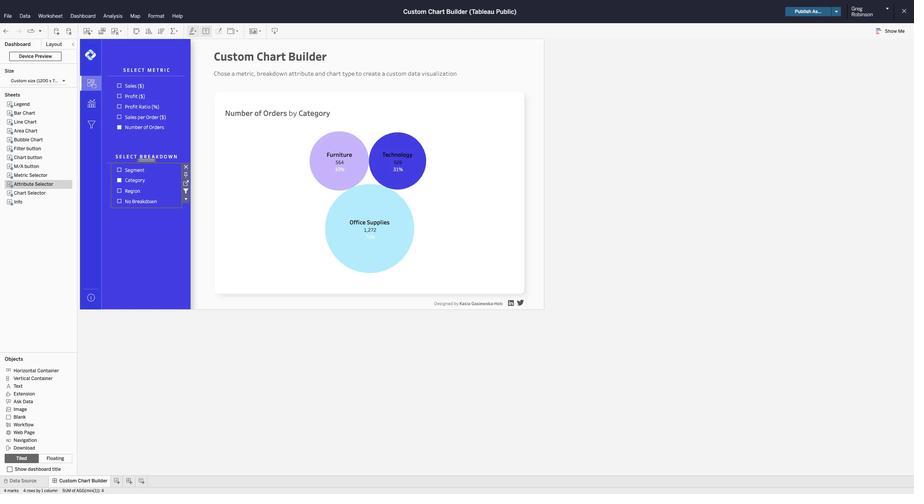 Task type: describe. For each thing, give the bounding box(es) containing it.
navigation option
[[5, 437, 67, 445]]

ask data option
[[5, 398, 67, 406]]

0 horizontal spatial dashboard
[[5, 41, 31, 47]]

greg robinson
[[852, 6, 874, 17]]

size
[[28, 79, 35, 84]]

i
[[164, 67, 166, 73]]

k
[[156, 153, 159, 160]]

map
[[130, 13, 140, 19]]

show dashboard title
[[15, 467, 61, 473]]

d
[[160, 153, 163, 160]]

data for data
[[20, 13, 30, 19]]

info
[[14, 200, 22, 205]]

text option
[[5, 383, 67, 390]]

4 rows by 1 column
[[23, 490, 58, 494]]

show me button
[[873, 25, 913, 37]]

line
[[14, 120, 23, 125]]

rows
[[27, 490, 35, 494]]

3 4 from the left
[[101, 490, 104, 494]]

0 horizontal spatial r
[[144, 153, 147, 160]]

0 horizontal spatial builder
[[92, 479, 108, 485]]

workflow option
[[5, 421, 67, 429]]

device preview
[[19, 54, 52, 59]]

pause auto updates image
[[65, 27, 73, 35]]

visualization
[[422, 70, 457, 77]]

metric selector
[[14, 173, 48, 178]]

image
[[14, 407, 27, 413]]

area chart
[[14, 128, 38, 134]]

fix height image
[[182, 171, 190, 179]]

more options image
[[182, 195, 190, 204]]

download
[[14, 446, 35, 452]]

remove from dashboard image
[[182, 163, 190, 171]]

web
[[14, 431, 23, 436]]

highlight image
[[189, 27, 198, 35]]

bubble chart
[[14, 137, 43, 143]]

attribute
[[289, 70, 314, 77]]

1 vertical spatial by
[[454, 301, 459, 307]]

agg(min(1)):
[[76, 490, 101, 494]]

kasia
[[460, 301, 471, 307]]

redo image
[[15, 27, 22, 35]]

2 vertical spatial by
[[36, 490, 41, 494]]

web page option
[[5, 429, 67, 437]]

of for agg(min(1)):
[[72, 490, 76, 494]]

device
[[19, 54, 34, 59]]

custom chart builder (tableau public)
[[404, 8, 517, 15]]

go to sheet image
[[182, 179, 190, 187]]

marks
[[7, 490, 19, 494]]

web page
[[14, 431, 35, 436]]

4 for 4 rows by 1 column
[[23, 490, 26, 494]]

area
[[14, 128, 24, 134]]

number of orders by category
[[225, 108, 330, 118]]

show/hide cards image
[[249, 27, 262, 35]]

publish
[[796, 9, 812, 14]]

selector for metric selector
[[29, 173, 48, 178]]

(1200
[[36, 79, 48, 84]]

sorted descending by min(1) within field list image
[[158, 27, 165, 35]]

format workbook image
[[215, 27, 223, 35]]

floating
[[47, 457, 64, 462]]

tiled
[[16, 457, 27, 462]]

line chart
[[14, 120, 37, 125]]

ask
[[14, 400, 22, 405]]

c for s e l e c t   m e t r i c
[[138, 67, 141, 73]]

4 for 4 marks
[[4, 490, 6, 494]]

swap rows and columns image
[[133, 27, 140, 35]]

1 vertical spatial custom chart builder
[[59, 479, 108, 485]]

data
[[408, 70, 421, 77]]

n
[[174, 153, 177, 160]]

source
[[21, 479, 36, 485]]

bar
[[14, 111, 22, 116]]

sheets
[[5, 92, 20, 98]]

vertical container
[[14, 376, 53, 382]]

undo image
[[2, 27, 10, 35]]

s for s e l e c t   m e t r i c
[[123, 67, 126, 73]]

l for s e l e c t   b r e a k d o w n
[[123, 153, 126, 160]]

container for horizontal container
[[37, 369, 59, 374]]

2 horizontal spatial t
[[157, 67, 159, 73]]

chart selector
[[14, 191, 46, 196]]

selector for chart selector
[[27, 191, 46, 196]]

publish as... button
[[786, 7, 832, 16]]

worksheet
[[38, 13, 63, 19]]

layout
[[46, 41, 62, 47]]

700)
[[53, 79, 62, 84]]

robinson
[[852, 12, 874, 17]]

page
[[24, 431, 35, 436]]

device preview button
[[9, 52, 62, 61]]

size
[[5, 68, 14, 74]]

1
[[42, 490, 43, 494]]

t for e
[[142, 67, 145, 73]]

help
[[172, 13, 183, 19]]

bubble
[[14, 137, 29, 143]]

(tableau
[[470, 8, 495, 15]]

horizontal
[[14, 369, 36, 374]]

vertical container option
[[5, 375, 67, 383]]

m/a button
[[14, 164, 39, 170]]

1 horizontal spatial r
[[160, 67, 163, 73]]

data source
[[10, 479, 36, 485]]

sorted ascending by min(1) within field list image
[[145, 27, 153, 35]]

analysis
[[103, 13, 123, 19]]

objects
[[5, 357, 23, 363]]

b
[[140, 153, 143, 160]]

totals image
[[170, 27, 179, 35]]

download option
[[5, 445, 67, 452]]

attribute selector
[[14, 182, 53, 187]]

x
[[49, 79, 52, 84]]

category
[[299, 108, 330, 118]]

s e l e c t   m e t r i c
[[123, 67, 170, 73]]

list box containing legend
[[5, 100, 72, 351]]

2 a from the left
[[382, 70, 385, 77]]

togglestate option group
[[5, 455, 72, 464]]



Task type: locate. For each thing, give the bounding box(es) containing it.
me
[[899, 29, 906, 34]]

1 vertical spatial data
[[23, 400, 33, 405]]

data
[[20, 13, 30, 19], [23, 400, 33, 405], [10, 479, 20, 485]]

1 a from the left
[[232, 70, 235, 77]]

objects list box
[[5, 365, 72, 452]]

number
[[225, 108, 253, 118]]

l left b
[[123, 153, 126, 160]]

t left the i
[[157, 67, 159, 73]]

selector for attribute selector
[[35, 182, 53, 187]]

a
[[232, 70, 235, 77], [382, 70, 385, 77]]

of
[[255, 108, 262, 118], [72, 490, 76, 494]]

0 horizontal spatial custom chart builder
[[59, 479, 108, 485]]

new data source image
[[53, 27, 61, 35]]

builder left (tableau
[[447, 8, 468, 15]]

button down 'filter button'
[[27, 155, 42, 161]]

1 vertical spatial r
[[144, 153, 147, 160]]

a right chose
[[232, 70, 235, 77]]

1 horizontal spatial dashboard
[[71, 13, 96, 19]]

greg
[[852, 6, 863, 12]]

data up marks on the left of page
[[10, 479, 20, 485]]

0 vertical spatial dashboard
[[71, 13, 96, 19]]

custom
[[404, 8, 427, 15], [214, 48, 254, 64], [11, 79, 27, 84], [59, 479, 77, 485]]

horizontal container option
[[5, 367, 67, 375]]

container up vertical container option
[[37, 369, 59, 374]]

2 horizontal spatial by
[[454, 301, 459, 307]]

2 horizontal spatial c
[[167, 67, 170, 73]]

show me
[[886, 29, 906, 34]]

chose
[[214, 70, 230, 77]]

designed
[[435, 301, 453, 307]]

custom size (1200 x 700)
[[11, 79, 62, 84]]

filter button
[[14, 146, 41, 152]]

blank option
[[5, 414, 67, 421]]

0 vertical spatial r
[[160, 67, 163, 73]]

0 vertical spatial data
[[20, 13, 30, 19]]

m
[[148, 67, 152, 73]]

button up metric selector
[[24, 164, 39, 170]]

0 horizontal spatial a
[[232, 70, 235, 77]]

t left b
[[134, 153, 137, 160]]

builder inside application
[[289, 48, 327, 64]]

4
[[4, 490, 6, 494], [23, 490, 26, 494], [101, 490, 104, 494]]

show for show dashboard title
[[15, 467, 27, 473]]

1 horizontal spatial builder
[[289, 48, 327, 64]]

custom inside application
[[214, 48, 254, 64]]

show for show me
[[886, 29, 898, 34]]

clear sheet image
[[111, 27, 123, 35]]

w
[[168, 153, 173, 160]]

dashboard down the redo image
[[5, 41, 31, 47]]

container down horizontal container
[[31, 376, 53, 382]]

show inside button
[[886, 29, 898, 34]]

l for s e l e c t   m e t r i c
[[131, 67, 133, 73]]

chart
[[428, 8, 445, 15], [257, 48, 286, 64], [23, 111, 35, 116], [24, 120, 37, 125], [25, 128, 38, 134], [30, 137, 43, 143], [14, 155, 26, 161], [14, 191, 26, 196], [78, 479, 90, 485]]

1 vertical spatial l
[[123, 153, 126, 160]]

extension option
[[5, 390, 67, 398]]

chart button
[[14, 155, 42, 161]]

title
[[52, 467, 61, 473]]

builder up the "attribute"
[[289, 48, 327, 64]]

0 horizontal spatial of
[[72, 490, 76, 494]]

duplicate image
[[98, 27, 106, 35]]

2 vertical spatial data
[[10, 479, 20, 485]]

attribute
[[14, 182, 34, 187]]

orders
[[263, 108, 287, 118]]

ask data
[[14, 400, 33, 405]]

type
[[343, 70, 355, 77]]

0 vertical spatial l
[[131, 67, 133, 73]]

1 horizontal spatial 4
[[23, 490, 26, 494]]

marks. press enter to open the view data window.. use arrow keys to navigate data visualization elements. image
[[80, 73, 101, 94], [113, 80, 180, 133], [80, 93, 101, 115], [80, 114, 101, 135], [224, 123, 513, 130], [224, 132, 513, 274], [113, 165, 180, 207], [86, 293, 96, 303]]

1 horizontal spatial replay animation image
[[38, 28, 43, 33]]

2 4 from the left
[[23, 490, 26, 494]]

breakdown
[[257, 70, 288, 77]]

r left the i
[[160, 67, 163, 73]]

text
[[14, 384, 23, 390]]

4 left the rows
[[23, 490, 26, 494]]

l
[[131, 67, 133, 73], [123, 153, 126, 160]]

1 horizontal spatial custom chart builder
[[214, 48, 327, 64]]

1 vertical spatial button
[[27, 155, 42, 161]]

by left 1
[[36, 490, 41, 494]]

data up the redo image
[[20, 13, 30, 19]]

download image
[[271, 27, 279, 35]]

collapse image
[[71, 42, 75, 47]]

of right sum
[[72, 490, 76, 494]]

preview
[[35, 54, 52, 59]]

public)
[[496, 8, 517, 15]]

button for chart button
[[27, 155, 42, 161]]

metric,
[[236, 70, 256, 77]]

legend
[[14, 102, 30, 107]]

container inside option
[[37, 369, 59, 374]]

of left the orders
[[255, 108, 262, 118]]

by right the orders
[[289, 108, 297, 118]]

4 left marks on the left of page
[[4, 490, 6, 494]]

vertical
[[14, 376, 30, 382]]

list box
[[5, 100, 72, 351]]

0 horizontal spatial s
[[116, 153, 118, 160]]

workflow
[[14, 423, 34, 428]]

image image
[[97, 34, 201, 320], [85, 49, 96, 61], [210, 87, 535, 304], [517, 300, 525, 306], [509, 301, 514, 307]]

t left m
[[142, 67, 145, 73]]

of inside the custom chart builder application
[[255, 108, 262, 118]]

4 marks
[[4, 490, 19, 494]]

show left me
[[886, 29, 898, 34]]

custom chart builder application
[[77, 34, 914, 476]]

0 vertical spatial custom chart builder
[[214, 48, 327, 64]]

by left kasia in the bottom right of the page
[[454, 301, 459, 307]]

a right create
[[382, 70, 385, 77]]

data down extension
[[23, 400, 33, 405]]

data inside option
[[23, 400, 33, 405]]

publish as...
[[796, 9, 822, 14]]

t for r
[[134, 153, 137, 160]]

replay animation image left new data source icon
[[38, 28, 43, 33]]

0 horizontal spatial show
[[15, 467, 27, 473]]

1 vertical spatial s
[[116, 153, 118, 160]]

builder
[[447, 8, 468, 15], [289, 48, 327, 64], [92, 479, 108, 485]]

chart inside application
[[257, 48, 286, 64]]

file
[[4, 13, 12, 19]]

metric
[[14, 173, 28, 178]]

0 vertical spatial of
[[255, 108, 262, 118]]

to
[[356, 70, 362, 77]]

show
[[886, 29, 898, 34], [15, 467, 27, 473]]

2 vertical spatial selector
[[27, 191, 46, 196]]

as...
[[813, 9, 822, 14]]

dashboard
[[71, 13, 96, 19], [5, 41, 31, 47]]

1 horizontal spatial a
[[382, 70, 385, 77]]

1 horizontal spatial l
[[131, 67, 133, 73]]

image option
[[5, 406, 67, 414]]

button for m/a button
[[24, 164, 39, 170]]

0 horizontal spatial t
[[134, 153, 137, 160]]

sum of agg(min(1)): 4
[[62, 490, 104, 494]]

by
[[289, 108, 297, 118], [454, 301, 459, 307], [36, 490, 41, 494]]

dashboard
[[28, 467, 51, 473]]

0 vertical spatial container
[[37, 369, 59, 374]]

button for filter button
[[26, 146, 41, 152]]

filter
[[14, 146, 25, 152]]

of for orders
[[255, 108, 262, 118]]

1 vertical spatial of
[[72, 490, 76, 494]]

dashboard up new worksheet icon
[[71, 13, 96, 19]]

button down the bubble chart
[[26, 146, 41, 152]]

2 horizontal spatial 4
[[101, 490, 104, 494]]

format
[[148, 13, 165, 19]]

s for s e l e c t   b r e a k d o w n
[[116, 153, 118, 160]]

use as filter image
[[182, 187, 190, 195]]

gasiewska-
[[472, 301, 495, 307]]

show down tiled
[[15, 467, 27, 473]]

0 horizontal spatial replay animation image
[[27, 27, 35, 35]]

s left m
[[123, 67, 126, 73]]

c left m
[[138, 67, 141, 73]]

builder up agg(min(1)):
[[92, 479, 108, 485]]

container
[[37, 369, 59, 374], [31, 376, 53, 382]]

custom chart builder inside the custom chart builder application
[[214, 48, 327, 64]]

0 vertical spatial builder
[[447, 8, 468, 15]]

selector down metric selector
[[35, 182, 53, 187]]

1 horizontal spatial of
[[255, 108, 262, 118]]

0 vertical spatial show
[[886, 29, 898, 34]]

a
[[152, 153, 155, 160]]

new worksheet image
[[83, 27, 94, 35]]

0 horizontal spatial c
[[130, 153, 133, 160]]

r right b
[[144, 153, 147, 160]]

1 horizontal spatial s
[[123, 67, 126, 73]]

designed by kasia gasiewska-holc
[[435, 301, 503, 307]]

s e l e c t   b r e a k d o w n
[[116, 153, 177, 160]]

custom chart builder up breakdown
[[214, 48, 327, 64]]

hide mark labels image
[[202, 27, 210, 35]]

replay animation image right the redo image
[[27, 27, 35, 35]]

0 horizontal spatial 4
[[4, 490, 6, 494]]

selector up the attribute selector
[[29, 173, 48, 178]]

1 horizontal spatial t
[[142, 67, 145, 73]]

and
[[315, 70, 326, 77]]

chose a metric, breakdown attribute and chart type to create a custom data visualization
[[214, 70, 458, 77]]

custom chart builder
[[214, 48, 327, 64], [59, 479, 108, 485]]

selector down the attribute selector
[[27, 191, 46, 196]]

column
[[44, 490, 58, 494]]

0 vertical spatial by
[[289, 108, 297, 118]]

container inside option
[[31, 376, 53, 382]]

c left b
[[130, 153, 133, 160]]

1 vertical spatial container
[[31, 376, 53, 382]]

r
[[160, 67, 163, 73], [144, 153, 147, 160]]

0 vertical spatial s
[[123, 67, 126, 73]]

c for s e l e c t   b r e a k d o w n
[[130, 153, 133, 160]]

2 vertical spatial builder
[[92, 479, 108, 485]]

1 horizontal spatial c
[[138, 67, 141, 73]]

data for data source
[[10, 479, 20, 485]]

1 vertical spatial dashboard
[[5, 41, 31, 47]]

0 horizontal spatial by
[[36, 490, 41, 494]]

button
[[26, 146, 41, 152], [27, 155, 42, 161], [24, 164, 39, 170]]

4 right agg(min(1)):
[[101, 490, 104, 494]]

1 horizontal spatial show
[[886, 29, 898, 34]]

custom chart builder up sum of agg(min(1)): 4
[[59, 479, 108, 485]]

1 4 from the left
[[4, 490, 6, 494]]

fit image
[[227, 27, 240, 35]]

l left m
[[131, 67, 133, 73]]

sum
[[62, 490, 71, 494]]

1 horizontal spatial by
[[289, 108, 297, 118]]

extension
[[14, 392, 35, 397]]

1 vertical spatial selector
[[35, 182, 53, 187]]

2 vertical spatial button
[[24, 164, 39, 170]]

t
[[142, 67, 145, 73], [157, 67, 159, 73], [134, 153, 137, 160]]

o
[[164, 153, 167, 160]]

0 vertical spatial selector
[[29, 173, 48, 178]]

2 horizontal spatial builder
[[447, 8, 468, 15]]

c right the i
[[167, 67, 170, 73]]

container for vertical container
[[31, 376, 53, 382]]

1 vertical spatial show
[[15, 467, 27, 473]]

blank
[[14, 415, 26, 421]]

1 vertical spatial builder
[[289, 48, 327, 64]]

horizontal container
[[14, 369, 59, 374]]

s left b
[[116, 153, 118, 160]]

0 horizontal spatial l
[[123, 153, 126, 160]]

replay animation image
[[27, 27, 35, 35], [38, 28, 43, 33]]

0 vertical spatial button
[[26, 146, 41, 152]]



Task type: vqa. For each thing, say whether or not it's contained in the screenshot.
the middle T
yes



